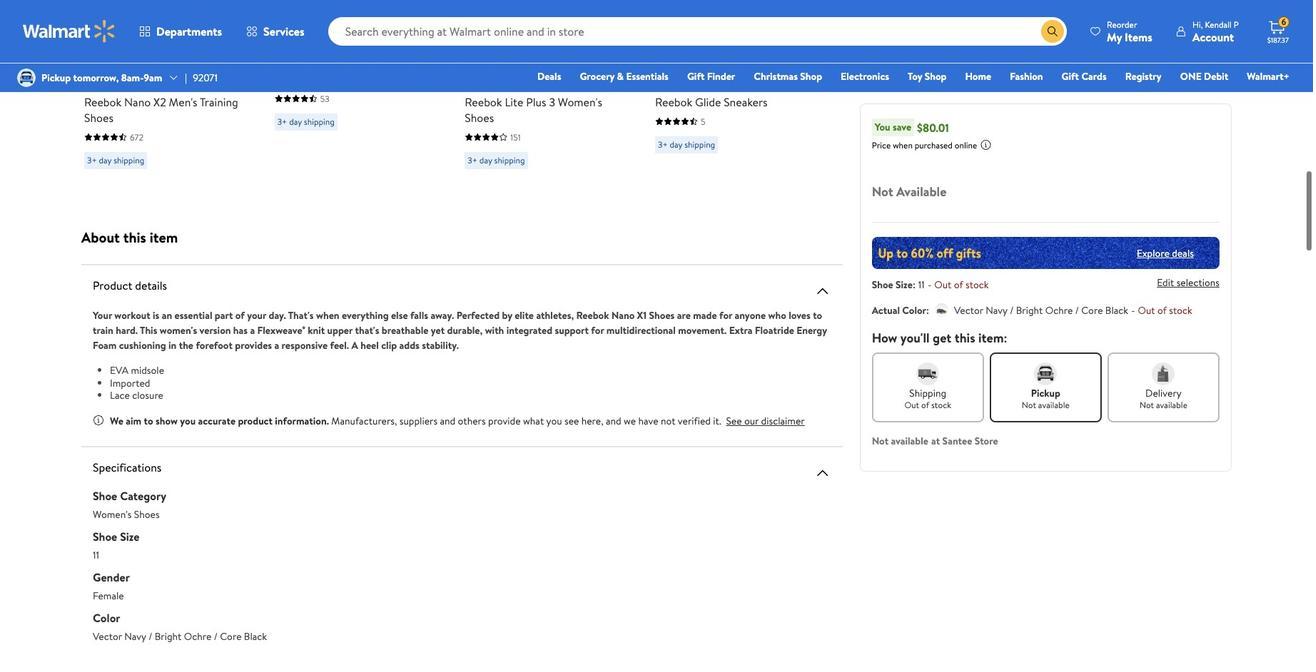 Task type: locate. For each thing, give the bounding box(es) containing it.
1 vertical spatial stock
[[1170, 303, 1193, 318]]

0 horizontal spatial ochre
[[184, 629, 212, 644]]

0 horizontal spatial out
[[905, 399, 920, 411]]

– left $45.50
[[558, 68, 563, 82]]

ochre
[[1046, 303, 1074, 318], [184, 629, 212, 644]]

2 horizontal spatial options
[[656, 68, 690, 82]]

0 vertical spatial core
[[1082, 303, 1104, 318]]

nano inside your workout is an essential part of your day. that's when everything else falls away. perfected by elite athletes, reebok nano x1 shoes are made for anyone who loves to train hard. this women's version has a flexweave® knit upper that's breathable yet durable, with integrated support for multidirectional movement. extra floatride energy foam cushioning in the forefoot provides a responsive feel. a heel clip adds stability.
[[612, 308, 635, 323]]

for right support
[[592, 323, 605, 338]]

shoes down category
[[134, 507, 160, 522]]

available inside pickup not available
[[1039, 399, 1070, 411]]

pickup left the tomorrow,
[[41, 71, 71, 85]]

of down intent image for shipping
[[922, 399, 930, 411]]

to inside your workout is an essential part of your day. that's when everything else falls away. perfected by elite athletes, reebok nano x1 shoes are made for anyone who loves to train hard. this women's version has a flexweave® knit upper that's breathable yet durable, with integrated support for multidirectional movement. extra floatride energy foam cushioning in the forefoot provides a responsive feel. a heel clip adds stability.
[[813, 308, 823, 323]]

: up actual color :
[[913, 278, 916, 292]]

from for $54.99
[[121, 68, 142, 82]]

ochre inside shoe category women's shoes shoe size 11 gender female color vector navy / bright ochre / core black
[[184, 629, 212, 644]]

– down $70.00
[[748, 68, 754, 82]]

0 horizontal spatial and
[[440, 414, 456, 428]]

0 vertical spatial pickup
[[41, 71, 71, 85]]

home link
[[959, 69, 998, 84]]

from up lite
[[502, 68, 523, 82]]

2 you from the left
[[547, 414, 562, 428]]

you right show
[[180, 414, 196, 428]]

1 shop from the left
[[801, 69, 823, 84]]

1 vertical spatial shoe
[[93, 488, 117, 504]]

departments
[[156, 24, 222, 39]]

shoe up gender
[[93, 529, 117, 545]]

made
[[694, 308, 717, 323]]

from left 9am
[[121, 68, 142, 82]]

0 vertical spatial nano
[[124, 94, 151, 110]]

1 horizontal spatial stock
[[966, 278, 989, 292]]

2 now from the left
[[275, 50, 300, 67]]

now $34.84 $70.00 options from $34.84 – $55.00
[[656, 50, 786, 82]]

0 vertical spatial bright
[[1017, 303, 1044, 318]]

0 horizontal spatial -
[[928, 278, 932, 292]]

delivery
[[1146, 386, 1182, 401]]

shop
[[801, 69, 823, 84], [925, 69, 947, 84]]

0 vertical spatial shoe
[[872, 278, 894, 292]]

feel.
[[330, 338, 349, 353]]

1 and from the left
[[440, 414, 456, 428]]

1 horizontal spatial ochre
[[1046, 303, 1074, 318]]

0 horizontal spatial black
[[244, 629, 267, 644]]

when up knit
[[316, 308, 340, 323]]

0 vertical spatial 11
[[919, 278, 925, 292]]

4 product group from the left
[[656, 0, 815, 175]]

get
[[933, 329, 952, 347]]

away.
[[431, 308, 454, 323]]

1 vertical spatial $34.84
[[716, 68, 746, 82]]

0 vertical spatial to
[[813, 308, 823, 323]]

0 vertical spatial black
[[1106, 303, 1129, 318]]

0 vertical spatial for
[[720, 308, 733, 323]]

search icon image
[[1048, 26, 1059, 37]]

product
[[93, 278, 132, 293]]

to right aim
[[144, 414, 153, 428]]

your
[[93, 308, 112, 323]]

$34.84 up the gift finder link at top
[[684, 50, 724, 67]]

reebok up support
[[577, 308, 609, 323]]

1 horizontal spatial shop
[[925, 69, 947, 84]]

$118.25
[[184, 68, 214, 82]]

pickup for tomorrow,
[[41, 71, 71, 85]]

anyone
[[735, 308, 766, 323]]

in
[[169, 338, 177, 353]]

fashion
[[1011, 69, 1044, 84]]

1 vertical spatial out
[[1139, 303, 1156, 318]]

0 vertical spatial stock
[[966, 278, 989, 292]]

gift left cards
[[1062, 69, 1080, 84]]

reebok inside 'reebok nano x2 men's training shoes'
[[84, 94, 122, 110]]

stock down intent image for shipping
[[932, 399, 952, 411]]

shoes inside the reebok lite plus 3 women's shoes
[[465, 110, 494, 125]]

$44.63 down core black / pure grey 7 / acid yellow image
[[465, 50, 504, 67]]

energy
[[797, 323, 828, 338]]

1 – from the left
[[176, 68, 182, 82]]

see
[[565, 414, 579, 428]]

672
[[130, 131, 143, 143]]

shop for toy shop
[[925, 69, 947, 84]]

vector up item:
[[955, 303, 984, 318]]

stock for - out of stock
[[1170, 303, 1193, 318]]

0 horizontal spatial navy
[[124, 629, 146, 644]]

vector navy / bright ochre / core black
[[955, 303, 1129, 318]]

grocery
[[580, 69, 615, 84]]

3+ day shipping down 53
[[278, 115, 335, 127]]

not
[[661, 414, 676, 428]]

1 vertical spatial color
[[93, 610, 120, 626]]

2 vertical spatial out
[[905, 399, 920, 411]]

price when purchased online
[[872, 139, 978, 151]]

navy down gender
[[124, 629, 146, 644]]

shoe for category
[[93, 488, 117, 504]]

a
[[250, 323, 255, 338], [275, 338, 279, 353]]

0 horizontal spatial pickup
[[41, 71, 71, 85]]

upper
[[327, 323, 353, 338]]

glide
[[696, 94, 722, 110]]

0 vertical spatial out
[[935, 278, 952, 292]]

pickup for not
[[1032, 386, 1061, 401]]

out inside shipping out of stock
[[905, 399, 920, 411]]

reebok inside your workout is an essential part of your day. that's when everything else falls away. perfected by elite athletes, reebok nano x1 shoes are made for anyone who loves to train hard. this women's version has a flexweave® knit upper that's breathable yet durable, with integrated support for multidirectional movement. extra floatride energy foam cushioning in the forefoot provides a responsive feel. a heel clip adds stability.
[[577, 308, 609, 323]]

2 from from the left
[[502, 68, 523, 82]]

1 vertical spatial core
[[220, 629, 242, 644]]

athletes,
[[537, 308, 574, 323]]

$44.63 up plus
[[526, 68, 555, 82]]

3+ day shipping down 151
[[468, 154, 525, 166]]

1 horizontal spatial from
[[502, 68, 523, 82]]

0 horizontal spatial from
[[121, 68, 142, 82]]

from up glide
[[692, 68, 714, 82]]

and left we
[[606, 414, 622, 428]]

now down 'services'
[[275, 50, 300, 67]]

we
[[624, 414, 636, 428]]

women's down $45.50
[[558, 94, 603, 110]]

0 horizontal spatial 11
[[93, 548, 99, 562]]

1 horizontal spatial this
[[955, 329, 976, 347]]

1 options from the left
[[84, 68, 119, 82]]

walmart image
[[23, 20, 116, 43]]

shoes left lite
[[465, 110, 494, 125]]

women's
[[558, 94, 603, 110], [93, 507, 132, 522]]

0 horizontal spatial options
[[84, 68, 119, 82]]

0 horizontal spatial for
[[592, 323, 605, 338]]

gift finder
[[688, 69, 736, 84]]

reebok left glide
[[656, 94, 693, 110]]

shop right the christmas
[[801, 69, 823, 84]]

$70.00
[[730, 51, 759, 65]]

training
[[200, 94, 238, 110]]

one
[[1181, 69, 1202, 84]]

2 product group from the left
[[275, 0, 434, 175]]

2 horizontal spatial out
[[1139, 303, 1156, 318]]

1 horizontal spatial options
[[465, 68, 500, 82]]

an
[[162, 308, 172, 323]]

heel
[[361, 338, 379, 353]]

not down intent image for pickup
[[1022, 399, 1037, 411]]

1 vertical spatial women's
[[93, 507, 132, 522]]

1 horizontal spatial and
[[606, 414, 622, 428]]

not down intent image for delivery
[[1140, 399, 1155, 411]]

Search search field
[[328, 17, 1068, 46]]

everything
[[342, 308, 389, 323]]

flexweave®
[[257, 323, 305, 338]]

– left | at the left top
[[176, 68, 182, 82]]

0 vertical spatial vector
[[955, 303, 984, 318]]

this
[[123, 228, 146, 247], [955, 329, 976, 347]]

1 vertical spatial to
[[144, 414, 153, 428]]

shoes right x1
[[650, 308, 675, 323]]

intent image for pickup image
[[1035, 363, 1058, 386]]

: down shoe size : 11 - out of stock
[[927, 303, 930, 318]]

3 options from the left
[[656, 68, 690, 82]]

2 gift from the left
[[1062, 69, 1080, 84]]

2 horizontal spatial –
[[748, 68, 754, 82]]

0 horizontal spatial core
[[220, 629, 242, 644]]

reebok for reebok lite plus 3 women's shoes
[[465, 94, 502, 110]]

2 vertical spatial stock
[[932, 399, 952, 411]]

deals
[[1173, 246, 1195, 260]]

shoe down specifications
[[93, 488, 117, 504]]

now for $34.84
[[656, 50, 681, 67]]

2 – from the left
[[558, 68, 563, 82]]

- out of stock
[[1132, 303, 1193, 318]]

nano left x1
[[612, 308, 635, 323]]

eva midsole imported lace closure
[[110, 363, 164, 403]]

else
[[391, 308, 408, 323]]

1 horizontal spatial navy
[[986, 303, 1008, 318]]

0 horizontal spatial to
[[144, 414, 153, 428]]

explore deals link
[[1132, 240, 1200, 266]]

1 horizontal spatial women's
[[558, 94, 603, 110]]

account
[[1193, 29, 1235, 45]]

3+
[[278, 115, 287, 127], [658, 138, 668, 150], [87, 154, 97, 166], [468, 154, 478, 166]]

53
[[320, 92, 330, 105]]

shoes inside shoe category women's shoes shoe size 11 gender female color vector navy / bright ochre / core black
[[134, 507, 160, 522]]

color down female
[[93, 610, 120, 626]]

available inside delivery not available
[[1157, 399, 1188, 411]]

0 horizontal spatial a
[[250, 323, 255, 338]]

1 now from the left
[[84, 50, 110, 67]]

1 horizontal spatial core
[[1082, 303, 1104, 318]]

1 vertical spatial when
[[316, 308, 340, 323]]

0 horizontal spatial women's
[[93, 507, 132, 522]]

specifications image
[[815, 465, 832, 482]]

shoes down the tomorrow,
[[84, 110, 113, 125]]

0 vertical spatial women's
[[558, 94, 603, 110]]

1 vertical spatial navy
[[124, 629, 146, 644]]

and left others
[[440, 414, 456, 428]]

0 horizontal spatial you
[[180, 414, 196, 428]]

0 vertical spatial a
[[250, 323, 255, 338]]

now up essentials
[[656, 50, 681, 67]]

 image
[[17, 69, 36, 87]]

from inside now $34.84 $70.00 options from $34.84 – $55.00
[[692, 68, 714, 82]]

0 horizontal spatial size
[[120, 529, 140, 545]]

– inside the now $54.99 $129.99 options from $54.99 – $118.25
[[176, 68, 182, 82]]

stock inside shipping out of stock
[[932, 399, 952, 411]]

departments button
[[127, 14, 234, 49]]

shipping
[[910, 386, 947, 401]]

gift left finder
[[688, 69, 705, 84]]

3+ day shipping
[[278, 115, 335, 127], [658, 138, 716, 150], [87, 154, 144, 166], [468, 154, 525, 166]]

1 vertical spatial ochre
[[184, 629, 212, 644]]

1 vertical spatial vector
[[93, 629, 122, 644]]

2 horizontal spatial from
[[692, 68, 714, 82]]

out up get
[[935, 278, 952, 292]]

1 horizontal spatial -
[[1132, 303, 1136, 318]]

from inside the now $54.99 $129.99 options from $54.99 – $118.25
[[121, 68, 142, 82]]

reebok inside the reebok lite plus 3 women's shoes
[[465, 94, 502, 110]]

for right made
[[720, 308, 733, 323]]

1 horizontal spatial to
[[813, 308, 823, 323]]

toy shop link
[[902, 69, 954, 84]]

1 horizontal spatial gift
[[1062, 69, 1080, 84]]

11 up actual color :
[[919, 278, 925, 292]]

product details image
[[815, 283, 832, 300]]

vector down female
[[93, 629, 122, 644]]

of up 'has'
[[235, 308, 245, 323]]

$54.99 up 8am-
[[113, 50, 151, 67]]

– inside now $34.84 $70.00 options from $34.84 – $55.00
[[748, 68, 754, 82]]

services button
[[234, 14, 317, 49]]

$45.50
[[566, 68, 595, 82]]

this right get
[[955, 329, 976, 347]]

0 vertical spatial ochre
[[1046, 303, 1074, 318]]

available left at
[[892, 434, 929, 448]]

multidirectional
[[607, 323, 676, 338]]

price
[[872, 139, 891, 151]]

stock up item:
[[966, 278, 989, 292]]

out for shipping out of stock
[[905, 399, 920, 411]]

1 vertical spatial :
[[927, 303, 930, 318]]

shoe up actual
[[872, 278, 894, 292]]

from for $34.84
[[692, 68, 714, 82]]

from
[[121, 68, 142, 82], [502, 68, 523, 82], [692, 68, 714, 82]]

$34.84 down $70.00
[[716, 68, 746, 82]]

bright inside shoe category women's shoes shoe size 11 gender female color vector navy / bright ochre / core black
[[155, 629, 182, 644]]

1 vertical spatial -
[[1132, 303, 1136, 318]]

shop right toy
[[925, 69, 947, 84]]

1 horizontal spatial available
[[1039, 399, 1070, 411]]

hi, kendall p account
[[1193, 18, 1240, 45]]

options inside now $34.84 $70.00 options from $34.84 – $55.00
[[656, 68, 690, 82]]

to
[[813, 308, 823, 323], [144, 414, 153, 428]]

1 horizontal spatial size
[[896, 278, 913, 292]]

now inside now $34.84 $70.00 options from $34.84 – $55.00
[[656, 50, 681, 67]]

pickup not available
[[1022, 386, 1070, 411]]

to up the "energy"
[[813, 308, 823, 323]]

now
[[84, 50, 110, 67], [275, 50, 300, 67], [656, 50, 681, 67]]

$54.99 down $129.99
[[145, 68, 174, 82]]

6 $187.37
[[1268, 16, 1290, 45]]

vector inside shoe category women's shoes shoe size 11 gender female color vector navy / bright ochre / core black
[[93, 629, 122, 644]]

a right 'has'
[[250, 323, 255, 338]]

1 horizontal spatial $44.63
[[526, 68, 555, 82]]

1 horizontal spatial for
[[720, 308, 733, 323]]

of up how you'll get this item:
[[955, 278, 964, 292]]

: for color
[[927, 303, 930, 318]]

day
[[289, 115, 302, 127], [670, 138, 683, 150], [99, 154, 112, 166], [480, 154, 492, 166]]

available down intent image for pickup
[[1039, 399, 1070, 411]]

pickup down intent image for pickup
[[1032, 386, 1061, 401]]

1 product group from the left
[[84, 0, 243, 175]]

now for $54.99
[[84, 50, 110, 67]]

2 shop from the left
[[925, 69, 947, 84]]

save
[[893, 120, 912, 134]]

out down explore
[[1139, 303, 1156, 318]]

ftwr white / prelude purple / core black image
[[187, 35, 199, 46]]

part
[[215, 308, 233, 323]]

product group containing $44.63
[[465, 0, 624, 175]]

0 horizontal spatial nano
[[124, 94, 151, 110]]

2 options from the left
[[465, 68, 500, 82]]

size up actual color :
[[896, 278, 913, 292]]

0 vertical spatial when
[[893, 139, 913, 151]]

0 horizontal spatial color
[[93, 610, 120, 626]]

when down save
[[893, 139, 913, 151]]

1 horizontal spatial vector
[[955, 303, 984, 318]]

1 from from the left
[[121, 68, 142, 82]]

sea spray / harmony green / ftwr white image
[[527, 35, 538, 46]]

registry
[[1126, 69, 1162, 84]]

now up the tomorrow,
[[84, 50, 110, 67]]

product group containing now $74.95
[[275, 0, 434, 175]]

a down flexweave®
[[275, 338, 279, 353]]

1 gift from the left
[[688, 69, 705, 84]]

black inside shoe category women's shoes shoe size 11 gender female color vector navy / bright ochre / core black
[[244, 629, 267, 644]]

11 inside shoe category women's shoes shoe size 11 gender female color vector navy / bright ochre / core black
[[93, 548, 99, 562]]

0 horizontal spatial when
[[316, 308, 340, 323]]

yet
[[431, 323, 445, 338]]

color up you'll
[[903, 303, 927, 318]]

of down edit
[[1158, 303, 1168, 318]]

options inside $44.63 options from $44.63 – $45.50
[[465, 68, 500, 82]]

1 horizontal spatial color
[[903, 303, 927, 318]]

navy up item:
[[986, 303, 1008, 318]]

this left 'item' at the top left of page
[[123, 228, 146, 247]]

0 horizontal spatial gift
[[688, 69, 705, 84]]

it.
[[714, 414, 722, 428]]

reebok for reebok glide sneakers
[[656, 94, 693, 110]]

closure
[[132, 388, 164, 403]]

available down intent image for delivery
[[1157, 399, 1188, 411]]

available for pickup
[[1039, 399, 1070, 411]]

11 up gender
[[93, 548, 99, 562]]

reebok down pickup tomorrow, 8am-9am
[[84, 94, 122, 110]]

2 horizontal spatial available
[[1157, 399, 1188, 411]]

options
[[84, 68, 119, 82], [465, 68, 500, 82], [656, 68, 690, 82]]

your workout is an essential part of your day. that's when everything else falls away. perfected by elite athletes, reebok nano x1 shoes are made for anyone who loves to train hard. this women's version has a flexweave® knit upper that's breathable yet durable, with integrated support for multidirectional movement. extra floatride energy foam cushioning in the forefoot provides a responsive feel. a heel clip adds stability.
[[93, 308, 828, 353]]

reebok glide sneakers
[[656, 94, 768, 110]]

stock down edit selections
[[1170, 303, 1193, 318]]

$55.00
[[756, 68, 786, 82]]

you left the see
[[547, 414, 562, 428]]

0 horizontal spatial bright
[[155, 629, 182, 644]]

-
[[928, 278, 932, 292], [1132, 303, 1136, 318]]

shop for christmas shop
[[801, 69, 823, 84]]

available for delivery
[[1157, 399, 1188, 411]]

3 from from the left
[[692, 68, 714, 82]]

1 vertical spatial 11
[[93, 548, 99, 562]]

1 horizontal spatial :
[[927, 303, 930, 318]]

for
[[720, 308, 733, 323], [592, 323, 605, 338]]

0 vertical spatial :
[[913, 278, 916, 292]]

forefoot
[[196, 338, 233, 353]]

shipping down 672
[[114, 154, 144, 166]]

now inside the now $54.99 $129.99 options from $54.99 – $118.25
[[84, 50, 110, 67]]

registry link
[[1120, 69, 1169, 84]]

purchased
[[915, 139, 953, 151]]

1 vertical spatial a
[[275, 338, 279, 353]]

product group
[[84, 0, 243, 175], [275, 0, 434, 175], [465, 0, 624, 175], [656, 0, 815, 175]]

0 horizontal spatial –
[[176, 68, 182, 82]]

nano left x2 at the left top of page
[[124, 94, 151, 110]]

specifications
[[93, 460, 162, 475]]

item
[[150, 228, 178, 247]]

core black / pure grey 7 / acid yellow image
[[502, 35, 514, 46]]

2 horizontal spatial now
[[656, 50, 681, 67]]

size down category
[[120, 529, 140, 545]]

out down intent image for shipping
[[905, 399, 920, 411]]

3 – from the left
[[748, 68, 754, 82]]

1 vertical spatial pickup
[[1032, 386, 1061, 401]]

92071
[[193, 71, 218, 85]]

women's down category
[[93, 507, 132, 522]]

3 product group from the left
[[465, 0, 624, 175]]

1 vertical spatial nano
[[612, 308, 635, 323]]

3 now from the left
[[656, 50, 681, 67]]

options inside the now $54.99 $129.99 options from $54.99 – $118.25
[[84, 68, 119, 82]]

pickup inside pickup not available
[[1032, 386, 1061, 401]]

sneakers
[[724, 94, 768, 110]]

reebok left lite
[[465, 94, 502, 110]]

gift for gift finder
[[688, 69, 705, 84]]

&
[[617, 69, 624, 84]]

1 vertical spatial black
[[244, 629, 267, 644]]



Task type: describe. For each thing, give the bounding box(es) containing it.
with
[[485, 323, 504, 338]]

shipping down 53
[[304, 115, 335, 127]]

color inside shoe category women's shoes shoe size 11 gender female color vector navy / bright ochre / core black
[[93, 610, 120, 626]]

legal information image
[[981, 139, 992, 151]]

core black / pursuit pink / ftwr white image
[[551, 35, 562, 46]]

actual
[[872, 303, 900, 318]]

0 vertical spatial size
[[896, 278, 913, 292]]

core black / vector blue / vector red image
[[163, 35, 174, 46]]

1 vertical spatial $54.99
[[145, 68, 174, 82]]

women's inside the reebok lite plus 3 women's shoes
[[558, 94, 603, 110]]

clip
[[381, 338, 397, 353]]

$187.37
[[1268, 35, 1290, 45]]

from inside $44.63 options from $44.63 – $45.50
[[502, 68, 523, 82]]

disclaimer
[[762, 414, 805, 428]]

gift for gift cards
[[1062, 69, 1080, 84]]

size inside shoe category women's shoes shoe size 11 gender female color vector navy / bright ochre / core black
[[120, 529, 140, 545]]

reebok for reebok nano x2 men's training shoes
[[84, 94, 122, 110]]

2 and from the left
[[606, 414, 622, 428]]

options for $54.99
[[84, 68, 119, 82]]

have
[[639, 414, 659, 428]]

item:
[[979, 329, 1008, 347]]

6
[[1282, 16, 1287, 28]]

core black / pure grey 8 / reebok rubber gum-03 image
[[139, 35, 150, 46]]

category
[[120, 488, 166, 504]]

tomorrow,
[[73, 71, 119, 85]]

9am
[[144, 71, 162, 85]]

0 vertical spatial navy
[[986, 303, 1008, 318]]

now $74.95 $100.48
[[275, 50, 379, 67]]

provides
[[235, 338, 272, 353]]

selections
[[1177, 276, 1220, 290]]

who
[[769, 308, 787, 323]]

intent image for delivery image
[[1153, 363, 1176, 386]]

reebok nano og shoes image
[[275, 0, 408, 12]]

1 horizontal spatial when
[[893, 139, 913, 151]]

are
[[677, 308, 691, 323]]

accurate
[[198, 414, 236, 428]]

knit
[[308, 323, 325, 338]]

falls
[[411, 308, 428, 323]]

1 horizontal spatial 11
[[919, 278, 925, 292]]

product group containing now $34.84
[[656, 0, 815, 175]]

now $54.99 $129.99 options from $54.99 – $118.25
[[84, 50, 214, 82]]

provide
[[488, 414, 521, 428]]

nano inside 'reebok nano x2 men's training shoes'
[[124, 94, 151, 110]]

1 vertical spatial $44.63
[[526, 68, 555, 82]]

men's
[[169, 94, 198, 110]]

shipping down 151
[[495, 154, 525, 166]]

not available
[[872, 183, 947, 201]]

home
[[966, 69, 992, 84]]

options for $34.84
[[656, 68, 690, 82]]

1 you from the left
[[180, 414, 196, 428]]

of inside shipping out of stock
[[922, 399, 930, 411]]

not left at
[[872, 434, 889, 448]]

0 vertical spatial $34.84
[[684, 50, 724, 67]]

electronics link
[[835, 69, 896, 84]]

reebok nano x2 men's training shoes image
[[84, 0, 217, 12]]

this
[[140, 323, 157, 338]]

our
[[745, 414, 759, 428]]

that's
[[288, 308, 314, 323]]

one debit
[[1181, 69, 1229, 84]]

navy inside shoe category women's shoes shoe size 11 gender female color vector navy / bright ochre / core black
[[124, 629, 146, 644]]

$129.99
[[157, 51, 188, 65]]

3+ day shipping down 672
[[87, 154, 144, 166]]

0 vertical spatial -
[[928, 278, 932, 292]]

santee
[[943, 434, 973, 448]]

information.
[[275, 414, 329, 428]]

details
[[135, 278, 167, 293]]

available in additional 3 variants element
[[205, 31, 220, 49]]

| 92071
[[185, 71, 218, 85]]

at
[[932, 434, 941, 448]]

delivery not available
[[1140, 386, 1188, 411]]

product group containing +3
[[84, 0, 243, 175]]

core black / pure grey 8 / core black image
[[575, 35, 587, 46]]

$100.48
[[346, 51, 379, 65]]

shoe category women's shoes shoe size 11 gender female color vector navy / bright ochre / core black
[[93, 488, 267, 644]]

toy
[[908, 69, 923, 84]]

3+ day shipping down 5
[[658, 138, 716, 150]]

others
[[458, 414, 486, 428]]

2 vertical spatial shoe
[[93, 529, 117, 545]]

about this item
[[81, 228, 178, 247]]

suppliers
[[400, 414, 438, 428]]

explore deals
[[1137, 246, 1195, 260]]

shoes inside 'reebok nano x2 men's training shoes'
[[84, 110, 113, 125]]

movement.
[[679, 323, 727, 338]]

intent image for shipping image
[[917, 363, 940, 386]]

of inside your workout is an essential part of your day. that's when everything else falls away. perfected by elite athletes, reebok nano x1 shoes are made for anyone who loves to train hard. this women's version has a flexweave® knit upper that's breathable yet durable, with integrated support for multidirectional movement. extra floatride energy foam cushioning in the forefoot provides a responsive feel. a heel clip adds stability.
[[235, 308, 245, 323]]

not inside delivery not available
[[1140, 399, 1155, 411]]

x1
[[637, 308, 647, 323]]

0 horizontal spatial $44.63
[[465, 50, 504, 67]]

show
[[156, 414, 178, 428]]

0 vertical spatial color
[[903, 303, 927, 318]]

shoe for size
[[872, 278, 894, 292]]

now for $74.95
[[275, 50, 300, 67]]

women's inside shoe category women's shoes shoe size 11 gender female color vector navy / bright ochre / core black
[[93, 507, 132, 522]]

my
[[1108, 29, 1123, 45]]

1 horizontal spatial bright
[[1017, 303, 1044, 318]]

shoes inside your workout is an essential part of your day. that's when everything else falls away. perfected by elite athletes, reebok nano x1 shoes are made for anyone who loves to train hard. this women's version has a flexweave® knit upper that's breathable yet durable, with integrated support for multidirectional movement. extra floatride energy foam cushioning in the forefoot provides a responsive feel. a heel clip adds stability.
[[650, 308, 675, 323]]

your
[[247, 308, 266, 323]]

services
[[264, 24, 305, 39]]

kendall
[[1206, 18, 1233, 30]]

midsole
[[131, 363, 164, 378]]

1 vertical spatial for
[[592, 323, 605, 338]]

when inside your workout is an essential part of your day. that's when everything else falls away. perfected by elite athletes, reebok nano x1 shoes are made for anyone who loves to train hard. this women's version has a flexweave® knit upper that's breathable yet durable, with integrated support for multidirectional movement. extra floatride energy foam cushioning in the forefoot provides a responsive feel. a heel clip adds stability.
[[316, 308, 340, 323]]

0 vertical spatial $54.99
[[113, 50, 151, 67]]

responsive
[[282, 338, 328, 353]]

5
[[701, 115, 706, 127]]

1 vertical spatial this
[[955, 329, 976, 347]]

finder
[[707, 69, 736, 84]]

– for $34.84
[[748, 68, 754, 82]]

support
[[555, 323, 589, 338]]

hi,
[[1193, 18, 1204, 30]]

3
[[549, 94, 556, 110]]

walmart+
[[1248, 69, 1290, 84]]

– for $54.99
[[176, 68, 182, 82]]

store
[[975, 434, 999, 448]]

version
[[200, 323, 231, 338]]

0 vertical spatial this
[[123, 228, 146, 247]]

items
[[1125, 29, 1153, 45]]

|
[[185, 71, 187, 85]]

+3
[[205, 31, 220, 49]]

not left available
[[872, 183, 894, 201]]

– inside $44.63 options from $44.63 – $45.50
[[558, 68, 563, 82]]

online
[[955, 139, 978, 151]]

0 horizontal spatial available
[[892, 434, 929, 448]]

reebok nano x2 men's training shoes
[[84, 94, 238, 125]]

up to sixty percent off deals. shop now. image
[[872, 237, 1220, 269]]

eva
[[110, 363, 129, 378]]

edit selections button
[[1158, 276, 1220, 290]]

shipping down 5
[[685, 138, 716, 150]]

gift finder link
[[681, 69, 742, 84]]

available
[[897, 183, 947, 201]]

: for size
[[913, 278, 916, 292]]

pure grey 5 / core black / pure grey 2 image
[[114, 35, 126, 46]]

train
[[93, 323, 113, 338]]

out for - out of stock
[[1139, 303, 1156, 318]]

not inside pickup not available
[[1022, 399, 1037, 411]]

Walmart Site-Wide search field
[[328, 17, 1068, 46]]

gift cards
[[1062, 69, 1107, 84]]

stock for shipping out of stock
[[932, 399, 952, 411]]

edit
[[1158, 276, 1175, 290]]

core inside shoe category women's shoes shoe size 11 gender female color vector navy / bright ochre / core black
[[220, 629, 242, 644]]

not available at santee store
[[872, 434, 999, 448]]

integrated
[[507, 323, 553, 338]]



Task type: vqa. For each thing, say whether or not it's contained in the screenshot.
movement.
yes



